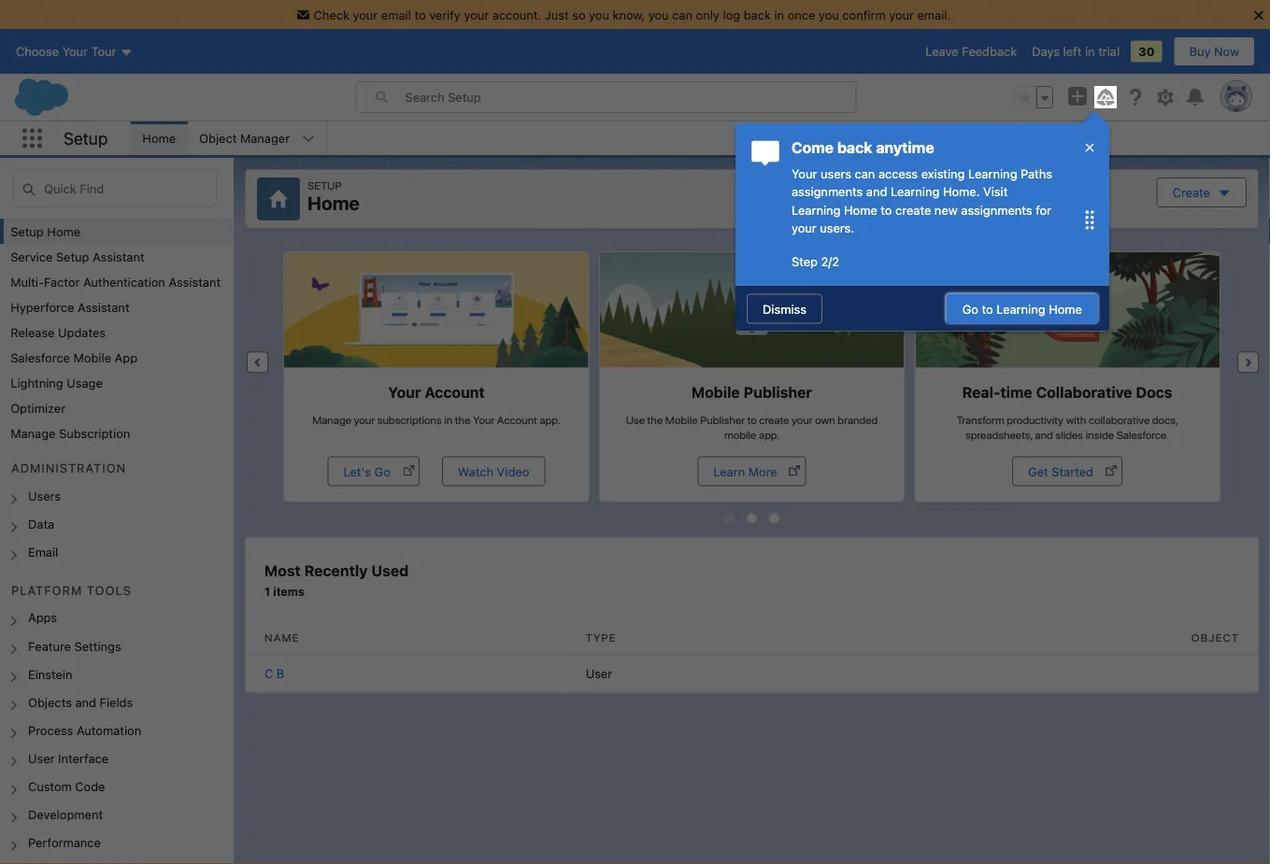 Task type: describe. For each thing, give the bounding box(es) containing it.
verify
[[429, 8, 461, 22]]

days left in trial
[[1032, 44, 1120, 58]]

real-time collaborative docs
[[962, 383, 1172, 401]]

your left email
[[353, 8, 378, 22]]

1 vertical spatial back
[[837, 139, 872, 157]]

mobile
[[724, 428, 756, 441]]

collaborative
[[1036, 383, 1132, 401]]

buy now
[[1189, 44, 1239, 58]]

go
[[962, 302, 978, 316]]

most recently used 1 items
[[265, 562, 409, 598]]

collaborative
[[1089, 413, 1150, 426]]

object manager
[[199, 131, 290, 145]]

check your email to verify your account. just so you know, you can only log back in once you confirm your email.
[[314, 8, 951, 22]]

mobile inside use the mobile publisher to create your own branded mobile app.
[[665, 413, 698, 426]]

1 vertical spatial account
[[497, 413, 537, 426]]

own
[[815, 413, 835, 426]]

productivity
[[1007, 413, 1064, 426]]

your left email.
[[889, 8, 914, 22]]

leave feedback link
[[926, 44, 1017, 58]]

anytime
[[876, 139, 934, 157]]

spreadsheets,
[[966, 428, 1033, 441]]

user
[[586, 667, 612, 681]]

feedback
[[962, 44, 1017, 58]]

buy now button
[[1173, 37, 1255, 66]]

with
[[1066, 413, 1086, 426]]

use
[[626, 413, 645, 426]]

check
[[314, 8, 350, 22]]

1 the from the left
[[455, 413, 471, 426]]

app. inside use the mobile publisher to create your own branded mobile app.
[[759, 428, 780, 441]]

2 you from the left
[[648, 8, 669, 22]]

0 vertical spatial publisher
[[744, 383, 812, 401]]

paths
[[1021, 166, 1052, 180]]

use the mobile publisher to create your own branded mobile app.
[[626, 413, 878, 441]]

your for your users can access existing learning paths assignments and learning home. visit learning home to create new assignments for your users.
[[792, 166, 817, 180]]

1 horizontal spatial assignments
[[961, 203, 1032, 217]]

learning up users.
[[792, 203, 841, 217]]

days
[[1032, 44, 1060, 58]]

type element
[[567, 622, 862, 655]]

docs,
[[1152, 413, 1178, 426]]

home inside your users can access existing learning paths assignments and learning home. visit learning home to create new assignments for your users.
[[844, 203, 877, 217]]

step 2/2
[[792, 254, 839, 268]]

used
[[371, 562, 409, 579]]

items
[[273, 585, 304, 598]]

buy
[[1189, 44, 1211, 58]]

for
[[1036, 203, 1051, 217]]

to inside use the mobile publisher to create your own branded mobile app.
[[747, 413, 757, 426]]

mobile publisher
[[692, 383, 812, 401]]

go to learning home
[[962, 302, 1082, 316]]

your for your account
[[388, 383, 421, 401]]

go to learning home link
[[946, 294, 1098, 324]]

name
[[265, 631, 300, 644]]

0 vertical spatial app.
[[540, 413, 560, 426]]

subscriptions
[[377, 413, 442, 426]]

create inside use the mobile publisher to create your own branded mobile app.
[[759, 413, 789, 426]]

and inside your users can access existing learning paths assignments and learning home. visit learning home to create new assignments for your users.
[[866, 185, 887, 199]]

access
[[879, 166, 918, 180]]

setup tree tree
[[0, 219, 234, 865]]

tab panel containing your account
[[274, 251, 1230, 502]]

and inside transform productivity with collaborative docs, spreadsheets, and slides inside salesforce.
[[1035, 428, 1053, 441]]

docs
[[1136, 383, 1172, 401]]

object for object
[[1191, 631, 1239, 644]]

2/2
[[821, 254, 839, 268]]

email
[[381, 8, 411, 22]]

dismiss
[[763, 302, 807, 316]]

publisher inside use the mobile publisher to create your own branded mobile app.
[[700, 413, 745, 426]]

account.
[[492, 8, 541, 22]]

to inside "go to learning home" link
[[982, 302, 993, 316]]

come
[[792, 139, 834, 157]]

object element
[[862, 622, 1258, 655]]

manage
[[312, 413, 351, 426]]



Task type: locate. For each thing, give the bounding box(es) containing it.
confirm
[[842, 8, 886, 22]]

users.
[[820, 221, 854, 235]]

app navigation
[[22, 122, 64, 155]]

and down access
[[866, 185, 887, 199]]

1 horizontal spatial the
[[647, 413, 663, 426]]

0 horizontal spatial your
[[388, 383, 421, 401]]

and
[[866, 185, 887, 199], [1035, 428, 1053, 441]]

new
[[935, 203, 958, 217]]

the inside use the mobile publisher to create your own branded mobile app.
[[647, 413, 663, 426]]

your down come
[[792, 166, 817, 180]]

1 vertical spatial mobile
[[665, 413, 698, 426]]

1 horizontal spatial in
[[774, 8, 784, 22]]

only
[[696, 8, 720, 22]]

your left users.
[[792, 221, 817, 235]]

account
[[425, 383, 485, 401], [497, 413, 537, 426]]

your
[[792, 166, 817, 180], [388, 383, 421, 401], [473, 413, 495, 426]]

can left only on the top
[[672, 8, 693, 22]]

transform
[[957, 413, 1004, 426]]

assignments down users
[[792, 185, 863, 199]]

1 horizontal spatial your
[[473, 413, 495, 426]]

manage your subscriptions in the your account app.
[[312, 413, 560, 426]]

2 horizontal spatial home
[[1049, 302, 1082, 316]]

mobile right 'use'
[[665, 413, 698, 426]]

manager
[[240, 131, 290, 145]]

3 you from the left
[[819, 8, 839, 22]]

your left own
[[792, 413, 813, 426]]

1 horizontal spatial can
[[855, 166, 875, 180]]

0 horizontal spatial back
[[744, 8, 771, 22]]

create left new at the right top of page
[[895, 203, 931, 217]]

1 horizontal spatial app.
[[759, 428, 780, 441]]

branded
[[838, 413, 878, 426]]

1 vertical spatial your
[[388, 383, 421, 401]]

the down your account
[[455, 413, 471, 426]]

your inside use the mobile publisher to create your own branded mobile app.
[[792, 413, 813, 426]]

setup for setup home
[[308, 179, 342, 192]]

create inside your users can access existing learning paths assignments and learning home. visit learning home to create new assignments for your users.
[[895, 203, 931, 217]]

trial
[[1098, 44, 1120, 58]]

can inside your users can access existing learning paths assignments and learning home. visit learning home to create new assignments for your users.
[[855, 166, 875, 180]]

create down mobile publisher on the top of page
[[759, 413, 789, 426]]

group
[[1014, 86, 1053, 108]]

slides
[[1056, 428, 1083, 441]]

0 vertical spatial setup
[[64, 128, 108, 148]]

type
[[586, 631, 617, 644]]

1 vertical spatial and
[[1035, 428, 1053, 441]]

1 horizontal spatial back
[[837, 139, 872, 157]]

0 vertical spatial and
[[866, 185, 887, 199]]

1 horizontal spatial home
[[844, 203, 877, 217]]

object
[[199, 131, 237, 145], [1191, 631, 1239, 644]]

learning right go
[[997, 302, 1046, 316]]

existing
[[921, 166, 965, 180]]

assignments down visit
[[961, 203, 1032, 217]]

your up the subscriptions
[[388, 383, 421, 401]]

in left the 'once'
[[774, 8, 784, 22]]

setup
[[64, 128, 108, 148], [308, 179, 342, 192]]

back
[[744, 8, 771, 22], [837, 139, 872, 157]]

come back anytime
[[792, 139, 934, 157]]

0 horizontal spatial create
[[759, 413, 789, 426]]

1 vertical spatial publisher
[[700, 413, 745, 426]]

object for object manager
[[199, 131, 237, 145]]

0 horizontal spatial app.
[[540, 413, 560, 426]]

leave
[[926, 44, 958, 58]]

your
[[353, 8, 378, 22], [464, 8, 489, 22], [889, 8, 914, 22], [792, 221, 817, 235], [354, 413, 375, 426], [792, 413, 813, 426]]

so
[[572, 8, 586, 22]]

inside
[[1086, 428, 1114, 441]]

0 vertical spatial mobile
[[692, 383, 740, 401]]

you right the "so" at the top left of page
[[589, 8, 609, 22]]

can
[[672, 8, 693, 22], [855, 166, 875, 180]]

learning down access
[[891, 185, 940, 199]]

mobile up mobile
[[692, 383, 740, 401]]

1 horizontal spatial and
[[1035, 428, 1053, 441]]

your inside your users can access existing learning paths assignments and learning home. visit learning home to create new assignments for your users.
[[792, 221, 817, 235]]

and down productivity
[[1035, 428, 1053, 441]]

in
[[774, 8, 784, 22], [1085, 44, 1095, 58], [444, 413, 453, 426]]

tab list
[[274, 510, 1230, 529]]

1 vertical spatial app.
[[759, 428, 780, 441]]

just
[[545, 8, 569, 22]]

real-
[[962, 383, 1000, 401]]

1 you from the left
[[589, 8, 609, 22]]

leave feedback
[[926, 44, 1017, 58]]

in down your account
[[444, 413, 453, 426]]

time
[[1000, 383, 1033, 401]]

to up mobile
[[747, 413, 757, 426]]

can down come back anytime
[[855, 166, 875, 180]]

0 vertical spatial account
[[425, 383, 485, 401]]

back right "log"
[[744, 8, 771, 22]]

in right left
[[1085, 44, 1095, 58]]

home inside "go to learning home" link
[[1049, 302, 1082, 316]]

to right go
[[982, 302, 993, 316]]

to
[[414, 8, 426, 22], [881, 203, 892, 217], [982, 302, 993, 316], [747, 413, 757, 426]]

1 vertical spatial create
[[759, 413, 789, 426]]

home
[[308, 192, 360, 214], [844, 203, 877, 217], [1049, 302, 1082, 316]]

1 horizontal spatial create
[[895, 203, 931, 217]]

0 horizontal spatial can
[[672, 8, 693, 22]]

mobile
[[692, 383, 740, 401], [665, 413, 698, 426]]

to down access
[[881, 203, 892, 217]]

learning up visit
[[968, 166, 1017, 180]]

step
[[792, 254, 818, 268]]

home.
[[943, 185, 980, 199]]

2 horizontal spatial you
[[819, 8, 839, 22]]

your right verify
[[464, 8, 489, 22]]

publisher up mobile
[[700, 413, 745, 426]]

0 vertical spatial assignments
[[792, 185, 863, 199]]

app.
[[540, 413, 560, 426], [759, 428, 780, 441]]

transform productivity with collaborative docs, spreadsheets, and slides inside salesforce.
[[957, 413, 1178, 441]]

publisher
[[744, 383, 812, 401], [700, 413, 745, 426]]

to inside your users can access existing learning paths assignments and learning home. visit learning home to create new assignments for your users.
[[881, 203, 892, 217]]

you right know,
[[648, 8, 669, 22]]

2 horizontal spatial in
[[1085, 44, 1095, 58]]

0 vertical spatial create
[[895, 203, 931, 217]]

users
[[821, 166, 851, 180]]

2 vertical spatial your
[[473, 413, 495, 426]]

0 vertical spatial back
[[744, 8, 771, 22]]

most
[[265, 562, 301, 579]]

0 horizontal spatial home
[[308, 192, 360, 214]]

1 vertical spatial can
[[855, 166, 875, 180]]

your inside your users can access existing learning paths assignments and learning home. visit learning home to create new assignments for your users.
[[792, 166, 817, 180]]

name element
[[246, 622, 567, 655]]

app. right mobile
[[759, 428, 780, 441]]

setup home
[[308, 179, 360, 214]]

0 vertical spatial in
[[774, 8, 784, 22]]

30
[[1139, 44, 1155, 58]]

setup inside the setup home
[[308, 179, 342, 192]]

dismiss button
[[747, 294, 822, 324]]

0 vertical spatial object
[[199, 131, 237, 145]]

0 horizontal spatial setup
[[64, 128, 108, 148]]

1 vertical spatial assignments
[[961, 203, 1032, 217]]

1 horizontal spatial setup
[[308, 179, 342, 192]]

to right email
[[414, 8, 426, 22]]

email.
[[917, 8, 951, 22]]

app. left 'use'
[[540, 413, 560, 426]]

setup for setup
[[64, 128, 108, 148]]

publisher up use the mobile publisher to create your own branded mobile app.
[[744, 383, 812, 401]]

0 horizontal spatial the
[[455, 413, 471, 426]]

create
[[895, 203, 931, 217], [759, 413, 789, 426]]

1 vertical spatial object
[[1191, 631, 1239, 644]]

assignments
[[792, 185, 863, 199], [961, 203, 1032, 217]]

0 horizontal spatial object
[[199, 131, 237, 145]]

know,
[[613, 8, 645, 22]]

0 horizontal spatial in
[[444, 413, 453, 426]]

now
[[1214, 44, 1239, 58]]

0 vertical spatial can
[[672, 8, 693, 22]]

0 vertical spatial your
[[792, 166, 817, 180]]

your users can access existing learning paths assignments and learning home. visit learning home to create new assignments for your users.
[[792, 166, 1052, 235]]

1
[[265, 585, 270, 598]]

2 the from the left
[[647, 413, 663, 426]]

0 horizontal spatial and
[[866, 185, 887, 199]]

the
[[455, 413, 471, 426], [647, 413, 663, 426]]

recently
[[304, 562, 368, 579]]

your down your account
[[473, 413, 495, 426]]

you right the 'once'
[[819, 8, 839, 22]]

left
[[1063, 44, 1082, 58]]

your account
[[388, 383, 485, 401]]

1 horizontal spatial you
[[648, 8, 669, 22]]

back up users
[[837, 139, 872, 157]]

2 vertical spatial in
[[444, 413, 453, 426]]

object manager link
[[188, 122, 301, 155]]

1 vertical spatial setup
[[308, 179, 342, 192]]

visit
[[983, 185, 1008, 199]]

0 horizontal spatial account
[[425, 383, 485, 401]]

log
[[723, 8, 740, 22]]

you
[[589, 8, 609, 22], [648, 8, 669, 22], [819, 8, 839, 22]]

2 horizontal spatial your
[[792, 166, 817, 180]]

tab panel
[[274, 251, 1230, 502]]

your right the manage at top left
[[354, 413, 375, 426]]

0 horizontal spatial assignments
[[792, 185, 863, 199]]

salesforce.
[[1117, 428, 1169, 441]]

1 horizontal spatial object
[[1191, 631, 1239, 644]]

0 horizontal spatial you
[[589, 8, 609, 22]]

learning
[[968, 166, 1017, 180], [891, 185, 940, 199], [792, 203, 841, 217], [997, 302, 1046, 316]]

1 vertical spatial in
[[1085, 44, 1095, 58]]

once
[[788, 8, 815, 22]]

the right 'use'
[[647, 413, 663, 426]]

1 horizontal spatial account
[[497, 413, 537, 426]]



Task type: vqa. For each thing, say whether or not it's contained in the screenshot.
Go to Learning Home link at the top of the page
yes



